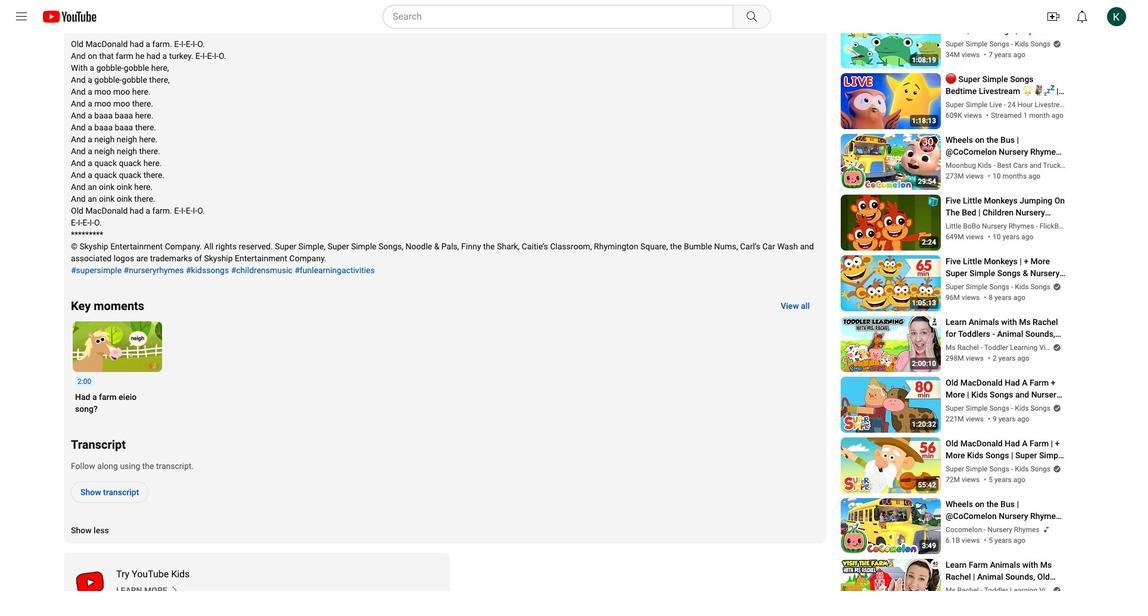 Task type: locate. For each thing, give the bounding box(es) containing it.
wheels on the bus | @cocomelon nursery rhymes & kids songs | best cars & truck videos for kids by moonbug kids - best cars and truck videos for kids 273,570,401 views 10 months ago 29 minutes element
[[946, 134, 1066, 158]]

55 minutes, 42 seconds image
[[916, 480, 939, 492]]

verified image for five little speckled frogs + more | kids songs | super simple songs by super simple songs - kids songs 34,049,912 views 7 years ago 1 hour, 8 minutes element
[[1051, 40, 1061, 48]]

verified image down five little speckled frogs + more | kids songs | super simple songs by super simple songs - kids songs 34,049,912 views 7 years ago 1 hour, 8 minutes element
[[1051, 40, 1061, 48]]

3 verified image from the top
[[1051, 344, 1061, 352]]

1 verified image from the top
[[1051, 404, 1061, 413]]

verified image down old macdonald had a farm + more | kids songs and nursery rhymes | super simple songs by super simple songs - kids songs 221,083,096 views 9 years ago 1 hour, 20 minutes element
[[1051, 404, 1061, 413]]

None search field
[[361, 5, 774, 29]]

wheels on the bus | @cocomelon nursery rhymes & kids songs by cocomelon - nursery rhymes 6,105,681,063 views 5 years ago 3 minutes, 49 seconds element
[[946, 499, 1066, 523]]

1 vertical spatial verified image
[[1051, 587, 1061, 592]]

3 minutes, 49 seconds image
[[920, 541, 939, 553]]

1 verified image from the top
[[1051, 40, 1061, 48]]

verified image down learn animals with ms rachel for toddlers - animal sounds, farm animals, nursery rhymes & kids songs by ms rachel - toddler learning videos 298,830,542 views 2 years ago 2 hours element on the bottom right of page
[[1051, 344, 1061, 352]]

1 hour, 8 minutes, 19 seconds image
[[910, 54, 939, 66]]

verified image
[[1051, 40, 1061, 48], [1051, 283, 1061, 291], [1051, 344, 1061, 352], [1051, 465, 1061, 474]]

verified image for old macdonald had a farm | + more kids songs | super simple songs by super simple songs - kids songs 72,801,030 views 5 years ago 55 minutes element
[[1051, 465, 1061, 474]]

2 verified image from the top
[[1051, 283, 1061, 291]]

learn farm animals with ms rachel | animal sounds, old macdonald had a farm | videos for toddlers by ms rachel - toddler learning videos 106,503,155 views 1 year ago 45 minutes element
[[946, 560, 1066, 584]]

avatar image image
[[1107, 7, 1126, 26]]

verified image down old macdonald had a farm | + more kids songs | super simple songs by super simple songs - kids songs 72,801,030 views 5 years ago 55 minutes element
[[1051, 465, 1061, 474]]

0 vertical spatial verified image
[[1051, 404, 1061, 413]]

verified image down five little monkeys | + more super simple songs & nursery rhymes by super simple songs - kids songs 96,594,335 views 8 years ago 1 hour, 5 minutes element
[[1051, 283, 1061, 291]]

4 verified image from the top
[[1051, 465, 1061, 474]]

verified image down learn farm animals with ms rachel | animal sounds, old macdonald had a farm | videos for toddlers by ms rachel - toddler learning videos 106,503,155 views 1 year ago 45 minutes element
[[1051, 587, 1061, 592]]

None text field
[[80, 488, 139, 498]]

None text field
[[781, 302, 810, 311]]

1 hour, 18 minutes, 13 seconds image
[[910, 115, 939, 127]]

verified image
[[1051, 404, 1061, 413], [1051, 587, 1061, 592]]

learn animals with ms rachel for toddlers - animal sounds, farm animals, nursery rhymes & kids songs by ms rachel - toddler learning videos 298,830,542 views 2 years ago 2 hours element
[[946, 317, 1066, 340]]



Task type: vqa. For each thing, say whether or not it's contained in the screenshot.
Learn Farm Animals with Ms Rachel | Animal Sounds, Old MacDonald Had A Farm | Videos for Toddlers by Ms Rachel - Toddler Learning Videos 106,503,155 views 1 year ago 45 minutes element
yes



Task type: describe. For each thing, give the bounding box(es) containing it.
29 minutes, 54 seconds image
[[916, 176, 939, 188]]

verified image for learn animals with ms rachel for toddlers - animal sounds, farm animals, nursery rhymes & kids songs by ms rachel - toddler learning videos 298,830,542 views 2 years ago 2 hours element on the bottom right of page
[[1051, 344, 1061, 352]]

old macdonald had a farm | + more kids songs | super simple songs by super simple songs - kids songs 72,801,030 views 5 years ago 55 minutes element
[[946, 438, 1066, 462]]

Search text field
[[393, 9, 731, 24]]

1 hour, 20 minutes, 32 seconds image
[[910, 419, 939, 431]]

official artist channel image
[[1040, 526, 1050, 534]]

five little speckled frogs + more | kids songs | super simple songs by super simple songs - kids songs 34,049,912 views 7 years ago 1 hour, 8 minutes element
[[946, 13, 1066, 36]]

2 verified image from the top
[[1051, 587, 1061, 592]]

🔴  super simple songs bedtime livestream 🌟🦉💤 | kids nap songs | super simple songs by super simple live - 24 hour livestreams for kids 609,678 views streamed 1 month ago 1 hour, 18 minutes element
[[946, 73, 1066, 97]]

2 hours, 10 seconds image
[[910, 358, 939, 370]]

1 hour, 5 minutes, 13 seconds image
[[910, 298, 939, 309]]

verified image for five little monkeys | + more super simple songs & nursery rhymes by super simple songs - kids songs 96,594,335 views 8 years ago 1 hour, 5 minutes element
[[1051, 283, 1061, 291]]

old macdonald had a farm + more | kids songs and nursery rhymes | super simple songs by super simple songs - kids songs 221,083,096 views 9 years ago 1 hour, 20 minutes element
[[946, 377, 1066, 401]]

2 minutes, 24 seconds image
[[920, 237, 939, 249]]

five little monkeys jumping on the bed | children nursery rhyme | flickbox kids songs by little bobo nursery rhymes - flickbox studios 649,558,917 views 10 years ago 2 minutes, 24 seconds element
[[946, 195, 1066, 219]]

five little monkeys | + more super simple songs & nursery rhymes by super simple songs - kids songs 96,594,335 views 8 years ago 1 hour, 5 minutes element
[[946, 256, 1066, 280]]



